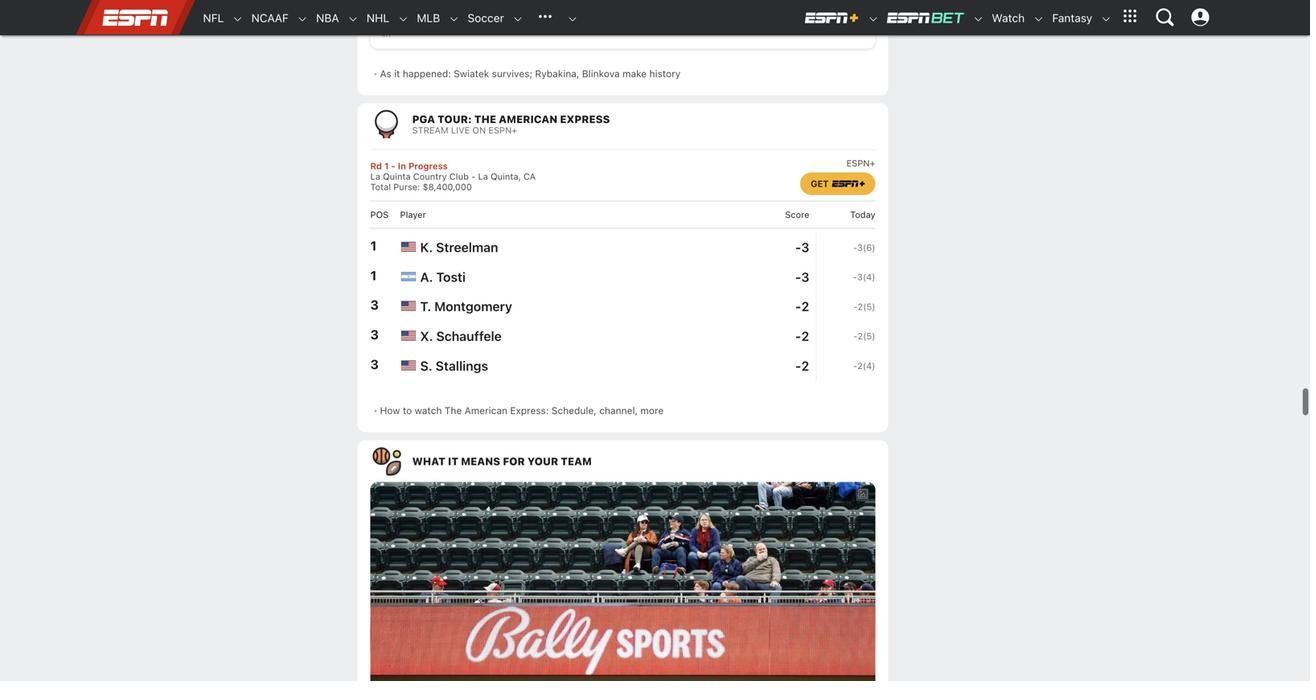 Task type: describe. For each thing, give the bounding box(es) containing it.
-3(6)
[[853, 242, 876, 253]]

total
[[370, 182, 391, 192]]

american
[[465, 405, 508, 416]]

the
[[431, 9, 451, 24]]

1 for k. streelman
[[370, 238, 377, 253]]

in
[[398, 161, 406, 171]]

t.
[[420, 299, 431, 314]]

carlos
[[492, 9, 531, 24]]

net
[[736, 9, 756, 24]]

a.
[[420, 269, 433, 285]]

soccer
[[468, 11, 504, 25]]

how to watch the american express: schedule, channel, more link
[[380, 399, 872, 423]]

montgomery
[[435, 299, 512, 314]]

-3 for streelman
[[796, 240, 810, 255]]

nba link
[[308, 1, 339, 35]]

schauffele
[[436, 329, 502, 344]]

more
[[641, 405, 664, 416]]

s.
[[420, 358, 433, 373]]

get link
[[800, 173, 876, 195]]

k. streelman
[[420, 240, 498, 255]]

3 left -3(4) at top right
[[801, 269, 810, 285]]

'shot of the day!': carlos alcaraz amazes with around-the-net shot
[[380, 9, 786, 24]]

how
[[380, 405, 400, 416]]

x. schauffele
[[420, 329, 502, 344]]

x.
[[420, 329, 433, 344]]

fantasy
[[1052, 11, 1093, 25]]

-2 for stallings
[[796, 358, 810, 373]]

express
[[560, 113, 610, 125]]

3 for s. stallings
[[370, 357, 379, 372]]

espn+ inside pga tour: the american express stream live on espn+
[[489, 125, 517, 136]]

1 vertical spatial espn+
[[847, 158, 876, 169]]

shot
[[759, 9, 786, 24]]

quinta
[[383, 171, 411, 182]]

means
[[461, 455, 500, 467]]

player
[[400, 210, 426, 220]]

2(5) for montgomery
[[858, 302, 876, 312]]

on
[[472, 125, 486, 136]]

-2(5) for x. schauffele
[[854, 331, 876, 342]]

with
[[633, 9, 659, 24]]

'shot
[[380, 9, 412, 24]]

nfl
[[203, 11, 224, 25]]

day!':
[[454, 9, 488, 24]]

team
[[561, 455, 592, 467]]

a. tosti
[[420, 269, 466, 285]]

nba
[[316, 11, 339, 25]]

2(5) for schauffele
[[858, 331, 876, 342]]

get
[[811, 179, 829, 189]]

club
[[449, 171, 469, 182]]

1 for a. tosti
[[370, 268, 377, 283]]

it
[[394, 68, 400, 79]]

mlb
[[417, 11, 440, 25]]

around-
[[662, 9, 710, 24]]

stream
[[412, 125, 449, 136]]

your
[[527, 455, 558, 467]]

score
[[785, 210, 810, 220]]

stallings
[[436, 358, 488, 373]]

1 la from the left
[[370, 171, 380, 182]]

blinkova
[[582, 68, 620, 79]]

history
[[650, 68, 681, 79]]

live
[[451, 125, 470, 136]]

american
[[499, 113, 558, 125]]

country
[[413, 171, 447, 182]]

amazes
[[583, 9, 629, 24]]

2(4)
[[858, 361, 876, 371]]

progress
[[409, 161, 448, 171]]

rd
[[370, 161, 382, 171]]

pga tour: the american express stream live on espn+
[[412, 113, 610, 136]]

survives;
[[492, 68, 533, 79]]

nfl link
[[195, 1, 224, 35]]

the
[[474, 113, 496, 125]]



Task type: vqa. For each thing, say whether or not it's contained in the screenshot.
the strickland in UFC 297: Will Sean Strickland hold off Dricus Du Plessis? Who has the edge in the two title fights at UFC 297? MMA coaches and betting insiders make their picks.
no



Task type: locate. For each thing, give the bounding box(es) containing it.
-2(5) for t. montgomery
[[854, 302, 876, 312]]

2 for stallings
[[801, 358, 810, 373]]

happened:
[[403, 68, 451, 79]]

3 2 from the top
[[801, 358, 810, 373]]

3 for x. schauffele
[[370, 327, 379, 342]]

2 la from the left
[[478, 171, 488, 182]]

k.
[[420, 240, 433, 255]]

0 vertical spatial -2(5)
[[854, 302, 876, 312]]

0 horizontal spatial espn+
[[489, 125, 517, 136]]

as
[[380, 68, 392, 79]]

$8,400,000
[[423, 182, 472, 192]]

nhl link
[[359, 1, 389, 35]]

as it happened: swiatek survives; rybakina, blinkova make history link
[[380, 62, 872, 86]]

-2(4)
[[853, 361, 876, 371]]

watch link
[[984, 1, 1025, 35]]

2 2(5) from the top
[[858, 331, 876, 342]]

today
[[850, 210, 876, 220]]

mlb link
[[409, 1, 440, 35]]

tour:
[[438, 113, 472, 125]]

1 -2(5) from the top
[[854, 302, 876, 312]]

-3 for tosti
[[796, 269, 810, 285]]

1 -2 from the top
[[796, 299, 810, 314]]

1 right rd
[[384, 161, 389, 171]]

3(4)
[[857, 272, 876, 282]]

1 2 from the top
[[801, 299, 810, 314]]

1 vertical spatial 2
[[801, 329, 810, 344]]

rybakina,
[[535, 68, 580, 79]]

-3
[[796, 240, 810, 255], [796, 269, 810, 285]]

ncaaf
[[251, 11, 289, 25]]

purse:
[[394, 182, 420, 192]]

tosti
[[436, 269, 466, 285]]

1
[[384, 161, 389, 171], [370, 238, 377, 253], [370, 268, 377, 283]]

of
[[416, 9, 428, 24]]

the
[[445, 405, 462, 416]]

streelman
[[436, 240, 498, 255]]

1 inside rd 1 - in progress la quinta country club - la quinta, ca total purse: $8,400,000
[[384, 161, 389, 171]]

schedule,
[[552, 405, 597, 416]]

2
[[801, 299, 810, 314], [801, 329, 810, 344], [801, 358, 810, 373]]

pga
[[412, 113, 435, 125]]

quinta,
[[491, 171, 521, 182]]

channel,
[[599, 405, 638, 416]]

1 down pos
[[370, 238, 377, 253]]

-2(5) down -3(4) at top right
[[854, 302, 876, 312]]

watch
[[992, 11, 1025, 25]]

3 left s. at the left of page
[[370, 357, 379, 372]]

1 vertical spatial 2(5)
[[858, 331, 876, 342]]

3 left t.
[[370, 297, 379, 313]]

la left quinta
[[370, 171, 380, 182]]

-
[[391, 161, 396, 171], [471, 171, 476, 182], [796, 240, 801, 255], [853, 242, 857, 253], [796, 269, 801, 285], [853, 272, 857, 282], [796, 299, 801, 314], [854, 302, 858, 312], [796, 329, 801, 344], [854, 331, 858, 342], [796, 358, 801, 373], [853, 361, 858, 371]]

la left quinta, at the left top of page
[[478, 171, 488, 182]]

make
[[623, 68, 647, 79]]

2 for schauffele
[[801, 329, 810, 344]]

1 vertical spatial -2
[[796, 329, 810, 344]]

2 vertical spatial 2
[[801, 358, 810, 373]]

what it means for your team
[[412, 455, 592, 467]]

-2 for schauffele
[[796, 329, 810, 344]]

espn+ right on
[[489, 125, 517, 136]]

3(6)
[[857, 242, 876, 253]]

1 horizontal spatial la
[[478, 171, 488, 182]]

what
[[412, 455, 446, 467]]

how to watch the american express: schedule, channel, more
[[380, 405, 664, 416]]

4h
[[380, 29, 391, 39]]

swiatek
[[454, 68, 489, 79]]

0 vertical spatial -2
[[796, 299, 810, 314]]

3 down the score
[[801, 240, 810, 255]]

ncaaf link
[[243, 1, 289, 35]]

rd 1 - in progress la quinta country club - la quinta, ca total purse: $8,400,000
[[370, 161, 536, 192]]

s. stallings
[[420, 358, 488, 373]]

1 2(5) from the top
[[858, 302, 876, 312]]

t. montgomery
[[420, 299, 512, 314]]

fantasy link
[[1044, 1, 1093, 35]]

1 vertical spatial -3
[[796, 269, 810, 285]]

2 vertical spatial 1
[[370, 268, 377, 283]]

1 left "a."
[[370, 268, 377, 283]]

1 horizontal spatial espn+
[[847, 158, 876, 169]]

2 2 from the top
[[801, 329, 810, 344]]

2 -3 from the top
[[796, 269, 810, 285]]

nhl
[[367, 11, 389, 25]]

the-
[[710, 9, 736, 24]]

1 -3 from the top
[[796, 240, 810, 255]]

2(5) up 2(4)
[[858, 331, 876, 342]]

0 vertical spatial 2(5)
[[858, 302, 876, 312]]

soccer link
[[460, 1, 504, 35]]

pos
[[370, 210, 389, 220]]

it
[[448, 455, 459, 467]]

-2(5) up -2(4)
[[854, 331, 876, 342]]

-2 for montgomery
[[796, 299, 810, 314]]

-2(5)
[[854, 302, 876, 312], [854, 331, 876, 342]]

0 horizontal spatial la
[[370, 171, 380, 182]]

1 vertical spatial -2(5)
[[854, 331, 876, 342]]

3 for t. montgomery
[[370, 297, 379, 313]]

for
[[503, 455, 525, 467]]

3 -2 from the top
[[796, 358, 810, 373]]

0 vertical spatial 1
[[384, 161, 389, 171]]

2 for montgomery
[[801, 299, 810, 314]]

ca
[[524, 171, 536, 182]]

to
[[403, 405, 412, 416]]

0 vertical spatial 2
[[801, 299, 810, 314]]

2(5) down the 3(4)
[[858, 302, 876, 312]]

3 left x.
[[370, 327, 379, 342]]

2 -2(5) from the top
[[854, 331, 876, 342]]

espn+
[[489, 125, 517, 136], [847, 158, 876, 169]]

espn+ up get link
[[847, 158, 876, 169]]

-3 down the score
[[796, 240, 810, 255]]

0 vertical spatial -3
[[796, 240, 810, 255]]

-3(4)
[[853, 272, 876, 282]]

-3 left -3(4) at top right
[[796, 269, 810, 285]]

1 vertical spatial 1
[[370, 238, 377, 253]]

0 vertical spatial espn+
[[489, 125, 517, 136]]

express:
[[510, 405, 549, 416]]

2 vertical spatial -2
[[796, 358, 810, 373]]

2 -2 from the top
[[796, 329, 810, 344]]

watch
[[415, 405, 442, 416]]

alcaraz
[[534, 9, 580, 24]]



